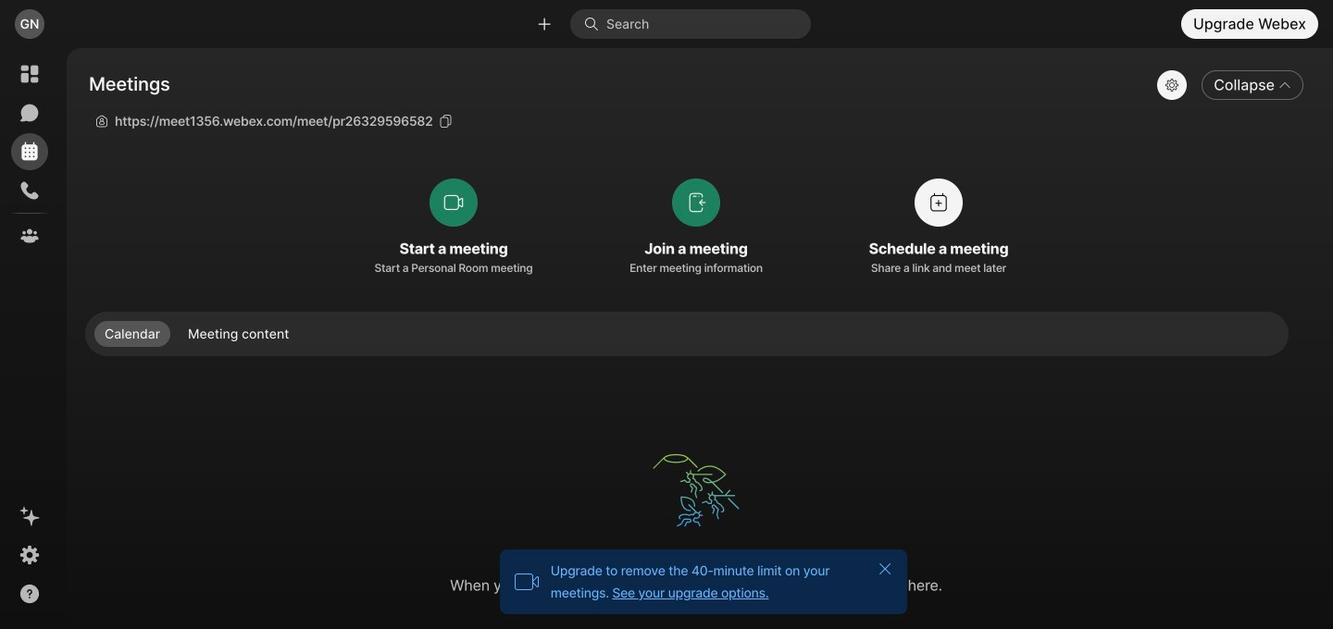 Task type: locate. For each thing, give the bounding box(es) containing it.
navigation
[[0, 48, 59, 630]]



Task type: describe. For each thing, give the bounding box(es) containing it.
camera_28 image
[[514, 570, 540, 595]]

cancel_16 image
[[878, 562, 893, 577]]

webex tab list
[[11, 56, 48, 255]]



Task type: vqa. For each thing, say whether or not it's contained in the screenshot.
the Notifications 'tab'
no



